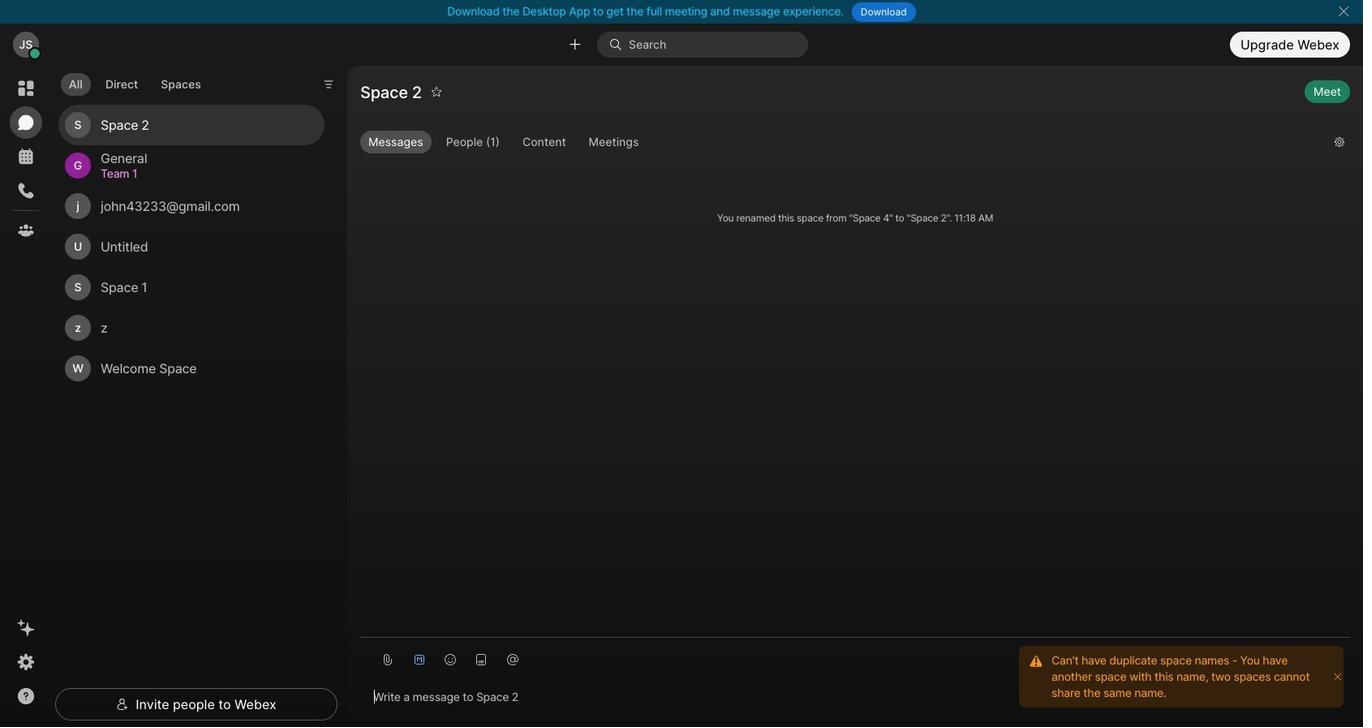 Task type: locate. For each thing, give the bounding box(es) containing it.
message composer toolbar element
[[360, 637, 1350, 675]]

welcome space list item
[[58, 348, 325, 389]]

group
[[360, 130, 1322, 157]]

untitled list item
[[58, 227, 325, 267]]

tab list
[[57, 63, 213, 101]]

webex tab list
[[10, 72, 42, 247]]

alert
[[1013, 639, 1350, 714]]

general list item
[[58, 145, 325, 186]]

navigation
[[0, 66, 52, 727]]

z list item
[[58, 308, 325, 348]]



Task type: vqa. For each thing, say whether or not it's contained in the screenshot.
Jeremy MillerActive on 03/14/2024 list item
no



Task type: describe. For each thing, give the bounding box(es) containing it.
team 1 element
[[101, 165, 305, 183]]

space 2 list item
[[58, 105, 325, 145]]

cancel_16 image
[[1337, 5, 1350, 18]]

john43233@gmail.com list item
[[58, 186, 325, 227]]

space 1 list item
[[58, 267, 325, 308]]



